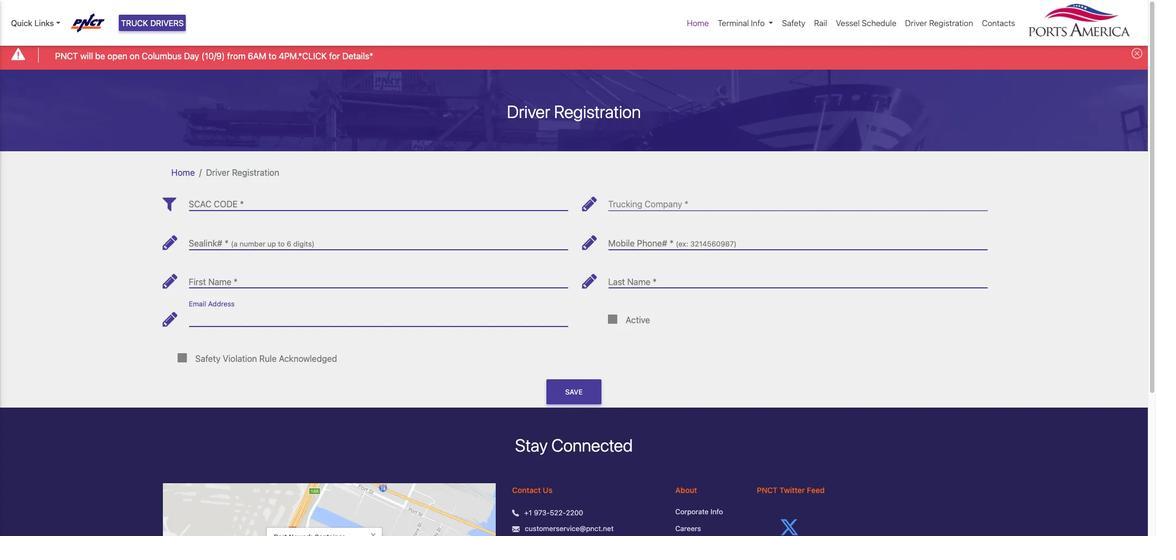 Task type: describe. For each thing, give the bounding box(es) containing it.
drivers
[[150, 18, 184, 28]]

info for terminal info
[[751, 18, 765, 28]]

digits)
[[293, 240, 315, 249]]

name for first
[[208, 277, 232, 287]]

6am
[[248, 51, 266, 61]]

pnct for pnct will be open on columbus day (10/9) from 6am to 4pm.*click for details*
[[55, 51, 78, 61]]

quick links link
[[11, 17, 60, 29]]

scac code *
[[189, 200, 244, 210]]

vessel schedule link
[[832, 13, 901, 34]]

* for first name *
[[234, 277, 238, 287]]

to inside pnct will be open on columbus day (10/9) from 6am to 4pm.*click for details* link
[[269, 51, 277, 61]]

sealink# * (a number up to 6 digits)
[[189, 239, 315, 249]]

3214560987)
[[691, 240, 737, 249]]

1 vertical spatial home link
[[171, 168, 195, 177]]

open
[[108, 51, 127, 61]]

save button
[[547, 380, 602, 405]]

first name *
[[189, 277, 238, 287]]

code
[[214, 200, 238, 210]]

* left (a
[[225, 239, 229, 249]]

pnct will be open on columbus day (10/9) from 6am to 4pm.*click for details*
[[55, 51, 374, 61]]

(ex:
[[676, 240, 689, 249]]

registration inside driver registration link
[[930, 18, 974, 28]]

(a
[[231, 240, 238, 249]]

columbus
[[142, 51, 182, 61]]

home inside home link
[[687, 18, 709, 28]]

Trucking Company * text field
[[609, 191, 988, 211]]

(10/9)
[[202, 51, 225, 61]]

safety for safety
[[782, 18, 806, 28]]

corporate
[[676, 508, 709, 517]]

save
[[566, 388, 583, 397]]

day
[[184, 51, 199, 61]]

up
[[268, 240, 276, 249]]

schedule
[[862, 18, 897, 28]]

close image
[[1132, 48, 1143, 59]]

email address
[[189, 301, 235, 309]]

contact us
[[513, 486, 553, 495]]

driver registration link
[[901, 13, 978, 34]]

links
[[35, 18, 54, 28]]

1 horizontal spatial driver
[[507, 101, 551, 122]]

6
[[287, 240, 291, 249]]

last name *
[[609, 277, 657, 287]]

trucking company *
[[609, 200, 689, 210]]

acknowledged
[[279, 354, 337, 364]]

violation
[[223, 354, 257, 364]]

trucking
[[609, 200, 643, 210]]

2 vertical spatial driver registration
[[206, 168, 279, 177]]

connected
[[552, 436, 633, 456]]

* for last name *
[[653, 277, 657, 287]]

careers
[[676, 525, 701, 534]]

pnct will be open on columbus day (10/9) from 6am to 4pm.*click for details* link
[[55, 49, 374, 62]]

rail link
[[810, 13, 832, 34]]

address
[[208, 301, 235, 309]]

truck
[[121, 18, 148, 28]]

active
[[626, 316, 651, 326]]

0 horizontal spatial driver
[[206, 168, 230, 177]]

2 horizontal spatial driver registration
[[906, 18, 974, 28]]

truck drivers
[[121, 18, 184, 28]]

about
[[676, 486, 698, 495]]

973-
[[534, 509, 550, 518]]

contacts link
[[978, 13, 1020, 34]]

522-
[[550, 509, 566, 518]]

1 horizontal spatial driver registration
[[507, 101, 641, 122]]



Task type: locate. For each thing, give the bounding box(es) containing it.
safety for safety violation rule acknowledged
[[195, 354, 221, 364]]

pnct
[[55, 51, 78, 61], [757, 486, 778, 495]]

customerservice@pnct.net
[[525, 525, 614, 534]]

be
[[95, 51, 105, 61]]

mobile
[[609, 239, 635, 249]]

0 horizontal spatial pnct
[[55, 51, 78, 61]]

0 vertical spatial to
[[269, 51, 277, 61]]

info for corporate info
[[711, 508, 724, 517]]

Email Address text field
[[189, 307, 568, 327]]

info up the careers link
[[711, 508, 724, 517]]

0 vertical spatial driver
[[906, 18, 928, 28]]

first
[[189, 277, 206, 287]]

mobile phone# * (ex: 3214560987)
[[609, 239, 737, 249]]

name for last
[[628, 277, 651, 287]]

Last Name * text field
[[609, 269, 988, 289]]

registration
[[930, 18, 974, 28], [554, 101, 641, 122], [232, 168, 279, 177]]

0 horizontal spatial to
[[269, 51, 277, 61]]

to left 6
[[278, 240, 285, 249]]

contact
[[513, 486, 541, 495]]

safety violation rule acknowledged
[[195, 354, 337, 364]]

None text field
[[189, 230, 568, 250], [609, 230, 988, 250], [189, 230, 568, 250], [609, 230, 988, 250]]

driver registration
[[906, 18, 974, 28], [507, 101, 641, 122], [206, 168, 279, 177]]

pnct twitter feed
[[757, 486, 825, 495]]

careers link
[[676, 525, 741, 535]]

vessel
[[836, 18, 860, 28]]

SCAC CODE * search field
[[189, 191, 568, 211]]

corporate info
[[676, 508, 724, 517]]

name
[[208, 277, 232, 287], [628, 277, 651, 287]]

name right the last
[[628, 277, 651, 287]]

0 horizontal spatial home
[[171, 168, 195, 177]]

pnct left will
[[55, 51, 78, 61]]

0 vertical spatial registration
[[930, 18, 974, 28]]

feed
[[807, 486, 825, 495]]

0 vertical spatial home
[[687, 18, 709, 28]]

to inside sealink# * (a number up to 6 digits)
[[278, 240, 285, 249]]

home
[[687, 18, 709, 28], [171, 168, 195, 177]]

email
[[189, 301, 206, 309]]

* for mobile phone# * (ex: 3214560987)
[[670, 239, 674, 249]]

1 vertical spatial registration
[[554, 101, 641, 122]]

info right the terminal
[[751, 18, 765, 28]]

will
[[80, 51, 93, 61]]

details*
[[343, 51, 374, 61]]

rail
[[815, 18, 828, 28]]

pnct left twitter
[[757, 486, 778, 495]]

scac
[[189, 200, 212, 210]]

corporate info link
[[676, 507, 741, 518]]

1 horizontal spatial name
[[628, 277, 651, 287]]

name right first
[[208, 277, 232, 287]]

0 horizontal spatial home link
[[171, 168, 195, 177]]

terminal info link
[[714, 13, 778, 34]]

0 vertical spatial home link
[[683, 13, 714, 34]]

driver
[[906, 18, 928, 28], [507, 101, 551, 122], [206, 168, 230, 177]]

terminal
[[718, 18, 749, 28]]

quick links
[[11, 18, 54, 28]]

1 horizontal spatial home link
[[683, 13, 714, 34]]

0 vertical spatial safety
[[782, 18, 806, 28]]

1 name from the left
[[208, 277, 232, 287]]

* right the code
[[240, 200, 244, 210]]

company
[[645, 200, 683, 210]]

quick
[[11, 18, 32, 28]]

+1 973-522-2200 link
[[525, 508, 584, 519]]

* left (ex:
[[670, 239, 674, 249]]

* for scac code *
[[240, 200, 244, 210]]

pnct will be open on columbus day (10/9) from 6am to 4pm.*click for details* alert
[[0, 40, 1149, 70]]

customerservice@pnct.net link
[[525, 525, 614, 535]]

* for trucking company *
[[685, 200, 689, 210]]

0 vertical spatial pnct
[[55, 51, 78, 61]]

0 vertical spatial driver registration
[[906, 18, 974, 28]]

to
[[269, 51, 277, 61], [278, 240, 285, 249]]

1 horizontal spatial info
[[751, 18, 765, 28]]

2200
[[566, 509, 584, 518]]

1 horizontal spatial to
[[278, 240, 285, 249]]

4pm.*click
[[279, 51, 327, 61]]

0 horizontal spatial registration
[[232, 168, 279, 177]]

0 horizontal spatial driver registration
[[206, 168, 279, 177]]

1 vertical spatial driver
[[507, 101, 551, 122]]

2 name from the left
[[628, 277, 651, 287]]

safety left violation on the bottom left
[[195, 354, 221, 364]]

terminal info
[[718, 18, 765, 28]]

home up the scac
[[171, 168, 195, 177]]

1 horizontal spatial pnct
[[757, 486, 778, 495]]

phone#
[[637, 239, 668, 249]]

+1
[[525, 509, 532, 518]]

0 horizontal spatial safety
[[195, 354, 221, 364]]

0 vertical spatial info
[[751, 18, 765, 28]]

+1 973-522-2200
[[525, 509, 584, 518]]

number
[[240, 240, 266, 249]]

1 vertical spatial to
[[278, 240, 285, 249]]

1 horizontal spatial home
[[687, 18, 709, 28]]

2 vertical spatial driver
[[206, 168, 230, 177]]

First Name * text field
[[189, 269, 568, 289]]

2 horizontal spatial driver
[[906, 18, 928, 28]]

home link up the scac
[[171, 168, 195, 177]]

to right 6am at the top of page
[[269, 51, 277, 61]]

contacts
[[983, 18, 1016, 28]]

2 vertical spatial registration
[[232, 168, 279, 177]]

for
[[329, 51, 340, 61]]

info
[[751, 18, 765, 28], [711, 508, 724, 517]]

pnct inside alert
[[55, 51, 78, 61]]

safety
[[782, 18, 806, 28], [195, 354, 221, 364]]

1 vertical spatial pnct
[[757, 486, 778, 495]]

twitter
[[780, 486, 805, 495]]

0 horizontal spatial info
[[711, 508, 724, 517]]

stay
[[515, 436, 548, 456]]

1 vertical spatial driver registration
[[507, 101, 641, 122]]

0 horizontal spatial name
[[208, 277, 232, 287]]

safety left 'rail' on the top right of page
[[782, 18, 806, 28]]

1 vertical spatial safety
[[195, 354, 221, 364]]

rule
[[259, 354, 277, 364]]

* right the company on the right top of page
[[685, 200, 689, 210]]

1 horizontal spatial registration
[[554, 101, 641, 122]]

home link
[[683, 13, 714, 34], [171, 168, 195, 177]]

on
[[130, 51, 140, 61]]

from
[[227, 51, 246, 61]]

1 horizontal spatial safety
[[782, 18, 806, 28]]

stay connected
[[515, 436, 633, 456]]

* up the address
[[234, 277, 238, 287]]

2 horizontal spatial registration
[[930, 18, 974, 28]]

safety link
[[778, 13, 810, 34]]

*
[[240, 200, 244, 210], [685, 200, 689, 210], [225, 239, 229, 249], [670, 239, 674, 249], [234, 277, 238, 287], [653, 277, 657, 287]]

vessel schedule
[[836, 18, 897, 28]]

sealink#
[[189, 239, 223, 249]]

pnct for pnct twitter feed
[[757, 486, 778, 495]]

last
[[609, 277, 625, 287]]

1 vertical spatial info
[[711, 508, 724, 517]]

truck drivers link
[[119, 15, 186, 31]]

home left the terminal
[[687, 18, 709, 28]]

home link left the terminal
[[683, 13, 714, 34]]

1 vertical spatial home
[[171, 168, 195, 177]]

us
[[543, 486, 553, 495]]

* right the last
[[653, 277, 657, 287]]



Task type: vqa. For each thing, say whether or not it's contained in the screenshot.
Safety "link"
yes



